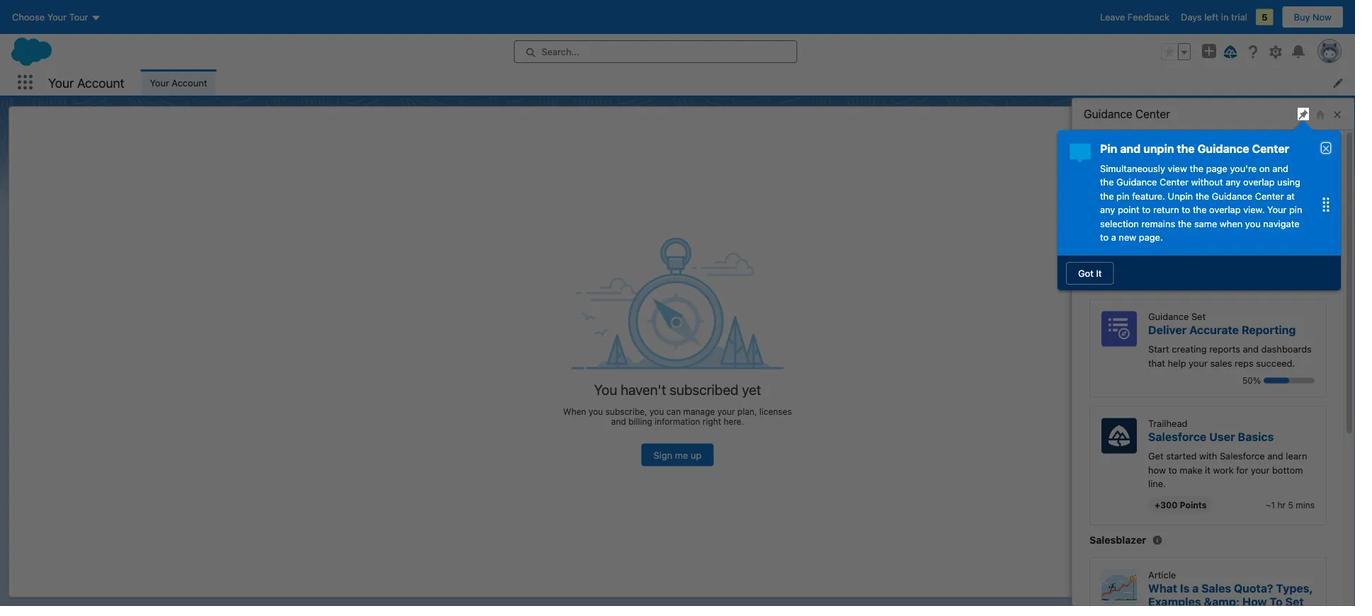 Task type: describe. For each thing, give the bounding box(es) containing it.
trial
[[1232, 12, 1248, 22]]

you're
[[1230, 163, 1257, 174]]

subscribe,
[[606, 407, 647, 417]]

billing
[[629, 417, 653, 427]]

and inside 'start storing information about your customers with accounts and contacts.'
[[1259, 237, 1275, 248]]

in
[[1222, 12, 1229, 22]]

you haven't subscribed yet
[[594, 381, 761, 398]]

subscribed
[[670, 381, 739, 398]]

salesblazer
[[1090, 535, 1147, 546]]

guidance center
[[1084, 107, 1171, 121]]

selection
[[1100, 218, 1139, 229]]

got
[[1079, 268, 1094, 279]]

return
[[1154, 204, 1180, 215]]

your inside when you subscribe, you can manage your plan, licenses and billing information right here.
[[718, 407, 735, 417]]

the left same
[[1178, 218, 1192, 229]]

with inside 'start storing information about your customers with accounts and contacts.'
[[1196, 237, 1214, 248]]

to left "a"
[[1100, 232, 1109, 243]]

the up without
[[1190, 163, 1204, 174]]

when
[[563, 407, 586, 417]]

set for storing
[[1192, 191, 1206, 201]]

progress bar progress bar
[[1264, 378, 1315, 384]]

using
[[1278, 177, 1301, 187]]

0 horizontal spatial your
[[48, 75, 74, 90]]

days left in trial
[[1181, 12, 1248, 22]]

your inside get started with salesforce and learn how to make it work for your bottom line.
[[1251, 465, 1270, 475]]

leave feedback link
[[1101, 12, 1170, 22]]

+300 points
[[1155, 500, 1207, 510]]

+300
[[1155, 500, 1178, 510]]

start storing information about your customers with accounts and contacts.
[[1149, 223, 1302, 261]]

buy now button
[[1282, 6, 1344, 28]]

1 vertical spatial pin
[[1290, 204, 1303, 215]]

new
[[1119, 232, 1137, 243]]

page
[[1207, 163, 1228, 174]]

start creating reports and dashboards that help your sales reps succeed.
[[1149, 344, 1312, 368]]

guidance up page
[[1198, 142, 1250, 156]]

0 vertical spatial overlap
[[1244, 177, 1275, 187]]

learn
[[1286, 451, 1308, 462]]

without
[[1192, 177, 1224, 187]]

view.
[[1244, 204, 1265, 215]]

and up simultaneously
[[1121, 142, 1141, 156]]

trailhead
[[1149, 418, 1188, 429]]

and inside when you subscribe, you can manage your plan, licenses and billing information right here.
[[611, 417, 626, 427]]

1 vertical spatial 5
[[1289, 500, 1294, 510]]

center up the on
[[1253, 142, 1290, 156]]

get started with salesforce and learn how to make it work for your bottom line.
[[1149, 451, 1308, 489]]

make
[[1180, 465, 1203, 475]]

0 horizontal spatial you
[[589, 407, 603, 417]]

and inside the simultaneously view the page you're on and the guidance center without any overlap using the pin feature. unpin the guidance center at any point to return to the overlap view. your pin selection remains the same when you navigate to a new page.
[[1273, 163, 1289, 174]]

succeed.
[[1257, 358, 1296, 368]]

same
[[1195, 218, 1218, 229]]

with inside get started with salesforce and learn how to make it work for your bottom line.
[[1200, 451, 1218, 462]]

that
[[1149, 358, 1166, 368]]

on
[[1260, 163, 1270, 174]]

dashboards
[[1262, 344, 1312, 355]]

buy
[[1294, 12, 1311, 22]]

remains
[[1142, 218, 1176, 229]]

and inside start creating reports and dashboards that help your sales reps succeed.
[[1243, 344, 1259, 355]]

reps
[[1235, 358, 1254, 368]]

and inside get started with salesforce and learn how to make it work for your bottom line.
[[1268, 451, 1284, 462]]

reports
[[1210, 344, 1241, 355]]

guidance down simultaneously
[[1117, 177, 1158, 187]]

center up view.
[[1256, 191, 1284, 201]]

sales
[[1211, 358, 1233, 368]]

salesforce
[[1220, 451, 1265, 462]]

it
[[1097, 268, 1102, 279]]

got it button
[[1066, 262, 1114, 285]]

set for creating
[[1192, 311, 1206, 322]]

help
[[1168, 358, 1187, 368]]

at
[[1287, 191, 1295, 201]]

your inside the simultaneously view the page you're on and the guidance center without any overlap using the pin feature. unpin the guidance center at any point to return to the overlap view. your pin selection remains the same when you navigate to a new page.
[[1268, 204, 1287, 215]]

line.
[[1149, 479, 1166, 489]]

leave feedback
[[1101, 12, 1170, 22]]

mins
[[1296, 500, 1315, 510]]

1 horizontal spatial any
[[1226, 177, 1241, 187]]

hr
[[1278, 500, 1286, 510]]

when you subscribe, you can manage your plan, licenses and billing information right here.
[[563, 407, 792, 427]]

customers
[[1149, 237, 1194, 248]]

sign me up button
[[642, 444, 714, 466]]

0 horizontal spatial overlap
[[1210, 204, 1241, 215]]

creating
[[1172, 344, 1207, 355]]

your account
[[48, 75, 124, 90]]

~1 hr 5 mins
[[1266, 500, 1315, 510]]

guidance set for creating
[[1149, 311, 1206, 322]]



Task type: vqa. For each thing, say whether or not it's contained in the screenshot.
CHOOSE
no



Task type: locate. For each thing, give the bounding box(es) containing it.
work
[[1214, 465, 1234, 475]]

5 right hr
[[1289, 500, 1294, 510]]

the down without
[[1196, 191, 1210, 201]]

center down view
[[1160, 177, 1189, 187]]

for left view
[[1141, 152, 1157, 165]]

your right about
[[1283, 223, 1302, 234]]

you inside the simultaneously view the page you're on and the guidance center without any overlap using the pin feature. unpin the guidance center at any point to return to the overlap view. your pin selection remains the same when you navigate to a new page.
[[1246, 218, 1261, 229]]

pin down at
[[1290, 204, 1303, 215]]

licenses
[[760, 407, 792, 417]]

group
[[1161, 43, 1191, 60]]

2 guidance set from the top
[[1149, 311, 1206, 322]]

article
[[1149, 570, 1176, 581]]

view
[[1168, 163, 1188, 174]]

and
[[1121, 142, 1141, 156], [1273, 163, 1289, 174], [1259, 237, 1275, 248], [1243, 344, 1259, 355], [611, 417, 626, 427], [1268, 451, 1284, 462]]

when
[[1220, 218, 1243, 229]]

pin up point
[[1117, 191, 1130, 201]]

1 horizontal spatial 5
[[1289, 500, 1294, 510]]

your down salesforce
[[1251, 465, 1270, 475]]

1 vertical spatial overlap
[[1210, 204, 1241, 215]]

1 horizontal spatial pin
[[1290, 204, 1303, 215]]

2 set from the top
[[1192, 311, 1206, 322]]

storing
[[1172, 223, 1202, 234]]

your left account
[[48, 75, 74, 90]]

~1
[[1266, 500, 1276, 510]]

here.
[[724, 417, 744, 427]]

guidance
[[1084, 107, 1133, 121], [1198, 142, 1250, 156], [1117, 177, 1158, 187], [1149, 191, 1189, 201], [1212, 191, 1253, 201], [1149, 311, 1189, 322]]

page.
[[1139, 232, 1163, 243]]

with down same
[[1196, 237, 1214, 248]]

0 vertical spatial 5
[[1262, 12, 1268, 22]]

start for start creating reports and dashboards that help your sales reps succeed.
[[1149, 344, 1170, 355]]

0 vertical spatial any
[[1226, 177, 1241, 187]]

you
[[1159, 152, 1180, 165], [594, 381, 617, 398]]

up
[[691, 450, 702, 460]]

unpin
[[1144, 142, 1175, 156]]

about
[[1256, 223, 1281, 234]]

set down without
[[1192, 191, 1206, 201]]

1 horizontal spatial overlap
[[1244, 177, 1275, 187]]

and down about
[[1259, 237, 1275, 248]]

1 vertical spatial for
[[1237, 465, 1249, 475]]

guidance set
[[1149, 191, 1206, 201], [1149, 311, 1206, 322]]

0 vertical spatial with
[[1196, 237, 1214, 248]]

contacts.
[[1149, 251, 1189, 261]]

1 horizontal spatial you
[[650, 407, 664, 417]]

0 horizontal spatial for
[[1141, 152, 1157, 165]]

right
[[703, 417, 721, 427]]

accounts
[[1217, 237, 1256, 248]]

pin and unpin the guidance center
[[1100, 142, 1290, 156]]

your
[[48, 75, 74, 90], [1268, 204, 1287, 215]]

1 vertical spatial information
[[655, 417, 700, 427]]

start up customers
[[1149, 223, 1170, 234]]

you
[[1246, 218, 1261, 229], [589, 407, 603, 417], [650, 407, 664, 417]]

manage
[[683, 407, 715, 417]]

the
[[1177, 142, 1195, 156], [1190, 163, 1204, 174], [1100, 177, 1114, 187], [1100, 191, 1114, 201], [1196, 191, 1210, 201], [1193, 204, 1207, 215], [1178, 218, 1192, 229]]

0 horizontal spatial you
[[594, 381, 617, 398]]

0 vertical spatial start
[[1149, 223, 1170, 234]]

to inside get started with salesforce and learn how to make it work for your bottom line.
[[1169, 465, 1177, 475]]

list item
[[141, 69, 216, 96]]

and right the on
[[1273, 163, 1289, 174]]

and up 'bottom'
[[1268, 451, 1284, 462]]

set
[[1192, 191, 1206, 201], [1192, 311, 1206, 322]]

2 start from the top
[[1149, 344, 1170, 355]]

guidance set for storing
[[1149, 191, 1206, 201]]

any
[[1226, 177, 1241, 187], [1100, 204, 1116, 215]]

1 horizontal spatial your
[[1268, 204, 1287, 215]]

sign me up
[[654, 450, 702, 460]]

your down the creating
[[1189, 358, 1208, 368]]

for inside get started with salesforce and learn how to make it work for your bottom line.
[[1237, 465, 1249, 475]]

0 vertical spatial guidance set
[[1149, 191, 1206, 201]]

bottom
[[1273, 465, 1304, 475]]

start inside 'start storing information about your customers with accounts and contacts.'
[[1149, 223, 1170, 234]]

with up it
[[1200, 451, 1218, 462]]

your up 'navigate'
[[1268, 204, 1287, 215]]

point
[[1118, 204, 1140, 215]]

information up accounts
[[1205, 223, 1253, 234]]

leave
[[1101, 12, 1126, 22]]

and left billing
[[611, 417, 626, 427]]

selected for you
[[1090, 152, 1180, 165]]

set up the creating
[[1192, 311, 1206, 322]]

1 set from the top
[[1192, 191, 1206, 201]]

pin
[[1100, 142, 1118, 156]]

1 horizontal spatial for
[[1237, 465, 1249, 475]]

0 vertical spatial for
[[1141, 152, 1157, 165]]

1 vertical spatial you
[[594, 381, 617, 398]]

days
[[1181, 12, 1202, 22]]

1 guidance set from the top
[[1149, 191, 1206, 201]]

started
[[1167, 451, 1197, 462]]

0 vertical spatial information
[[1205, 223, 1253, 234]]

0 vertical spatial your
[[48, 75, 74, 90]]

simultaneously
[[1100, 163, 1166, 174]]

got it
[[1079, 268, 1102, 279]]

0 horizontal spatial pin
[[1117, 191, 1130, 201]]

navigate
[[1264, 218, 1300, 229]]

you down view.
[[1246, 218, 1261, 229]]

to down the unpin
[[1182, 204, 1191, 215]]

feature.
[[1133, 191, 1166, 201]]

1 vertical spatial with
[[1200, 451, 1218, 462]]

start for start storing information about your customers with accounts and contacts.
[[1149, 223, 1170, 234]]

the up the selection
[[1100, 191, 1114, 201]]

a
[[1112, 232, 1117, 243]]

your inside start creating reports and dashboards that help your sales reps succeed.
[[1189, 358, 1208, 368]]

overlap up when at the top right of page
[[1210, 204, 1241, 215]]

sign
[[654, 450, 673, 460]]

0 horizontal spatial information
[[655, 417, 700, 427]]

center
[[1136, 107, 1171, 121], [1253, 142, 1290, 156], [1160, 177, 1189, 187], [1256, 191, 1284, 201]]

1 start from the top
[[1149, 223, 1170, 234]]

account
[[77, 75, 124, 90]]

now
[[1313, 12, 1332, 22]]

pin
[[1117, 191, 1130, 201], [1290, 204, 1303, 215]]

start
[[1149, 223, 1170, 234], [1149, 344, 1170, 355]]

get
[[1149, 451, 1164, 462]]

guidance set up return
[[1149, 191, 1206, 201]]

and up reps on the bottom right
[[1243, 344, 1259, 355]]

0 horizontal spatial any
[[1100, 204, 1116, 215]]

points
[[1180, 500, 1207, 510]]

start up that
[[1149, 344, 1170, 355]]

guidance up return
[[1149, 191, 1189, 201]]

to right how
[[1169, 465, 1177, 475]]

the up same
[[1193, 204, 1207, 215]]

5 right trial
[[1262, 12, 1268, 22]]

1 horizontal spatial information
[[1205, 223, 1253, 234]]

overlap down the on
[[1244, 177, 1275, 187]]

selected
[[1090, 152, 1138, 165]]

guidance set up the creating
[[1149, 311, 1206, 322]]

to
[[1142, 204, 1151, 215], [1182, 204, 1191, 215], [1100, 232, 1109, 243], [1169, 465, 1177, 475]]

haven't
[[621, 381, 666, 398]]

yet
[[742, 381, 761, 398]]

1 vertical spatial your
[[1268, 204, 1287, 215]]

1 vertical spatial start
[[1149, 344, 1170, 355]]

1 vertical spatial guidance set
[[1149, 311, 1206, 322]]

your inside 'start storing information about your customers with accounts and contacts.'
[[1283, 223, 1302, 234]]

your
[[1283, 223, 1302, 234], [1189, 358, 1208, 368], [718, 407, 735, 417], [1251, 465, 1270, 475]]

information inside 'start storing information about your customers with accounts and contacts.'
[[1205, 223, 1253, 234]]

1 horizontal spatial you
[[1159, 152, 1180, 165]]

0 vertical spatial set
[[1192, 191, 1206, 201]]

it
[[1205, 465, 1211, 475]]

the down selected
[[1100, 177, 1114, 187]]

buy now
[[1294, 12, 1332, 22]]

center up unpin
[[1136, 107, 1171, 121]]

feedback
[[1128, 12, 1170, 22]]

guidance up pin at the top right
[[1084, 107, 1133, 121]]

unpin
[[1168, 191, 1193, 201]]

list
[[141, 69, 1356, 96]]

simultaneously view the page you're on and the guidance center without any overlap using the pin feature. unpin the guidance center at any point to return to the overlap view. your pin selection remains the same when you navigate to a new page.
[[1100, 163, 1303, 243]]

information inside when you subscribe, you can manage your plan, licenses and billing information right here.
[[655, 417, 700, 427]]

any up the selection
[[1100, 204, 1116, 215]]

5
[[1262, 12, 1268, 22], [1289, 500, 1294, 510]]

guidance up the creating
[[1149, 311, 1189, 322]]

1 vertical spatial set
[[1192, 311, 1206, 322]]

1 vertical spatial any
[[1100, 204, 1116, 215]]

left
[[1205, 12, 1219, 22]]

can
[[667, 407, 681, 417]]

the up view
[[1177, 142, 1195, 156]]

any down you're
[[1226, 177, 1241, 187]]

progress bar image
[[1264, 378, 1290, 384]]

with
[[1196, 237, 1214, 248], [1200, 451, 1218, 462]]

start inside start creating reports and dashboards that help your sales reps succeed.
[[1149, 344, 1170, 355]]

you left can
[[650, 407, 664, 417]]

0 vertical spatial you
[[1159, 152, 1180, 165]]

0 vertical spatial pin
[[1117, 191, 1130, 201]]

to down feature.
[[1142, 204, 1151, 215]]

information down the you haven't subscribed yet
[[655, 417, 700, 427]]

0 horizontal spatial 5
[[1262, 12, 1268, 22]]

you right when on the bottom
[[589, 407, 603, 417]]

how
[[1149, 465, 1166, 475]]

for down salesforce
[[1237, 465, 1249, 475]]

2 horizontal spatial you
[[1246, 218, 1261, 229]]

your left plan,
[[718, 407, 735, 417]]

plan,
[[738, 407, 757, 417]]

guidance up view.
[[1212, 191, 1253, 201]]



